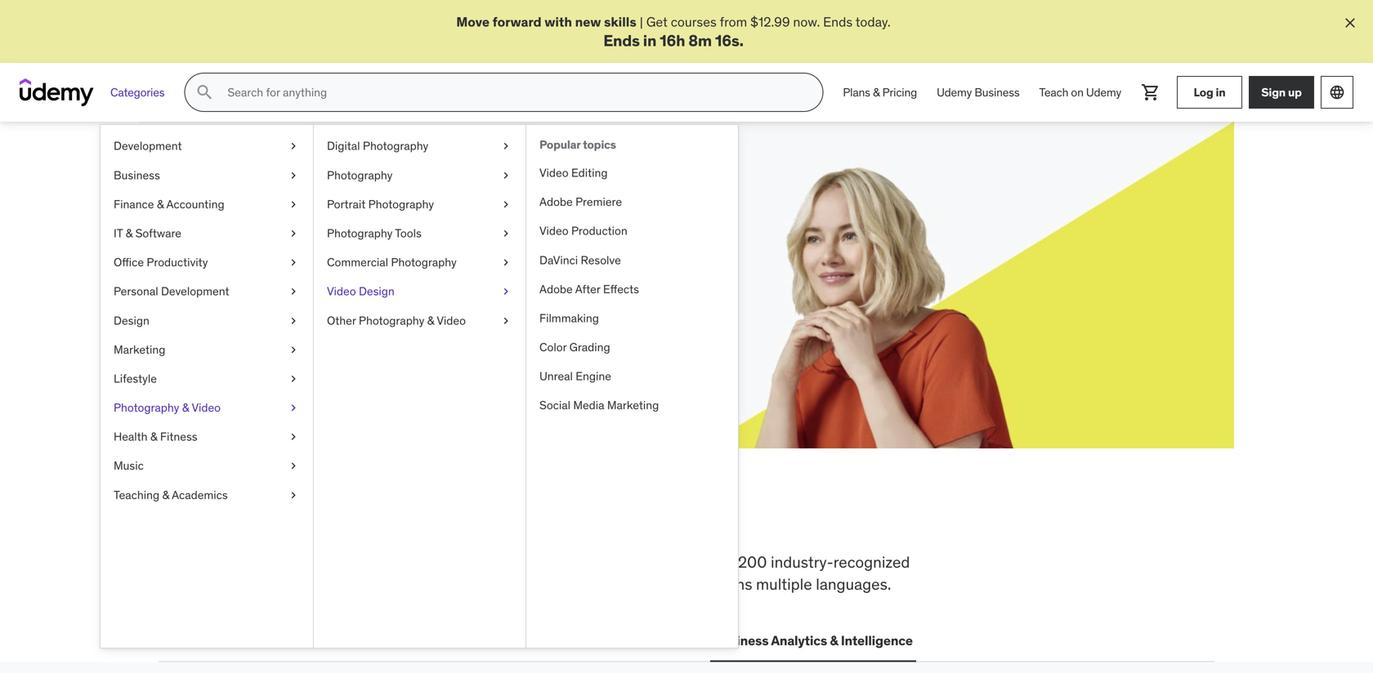 Task type: locate. For each thing, give the bounding box(es) containing it.
1 vertical spatial it
[[294, 633, 305, 650]]

xsmall image inside lifestyle link
[[287, 371, 300, 387]]

as right little
[[493, 234, 507, 250]]

2 vertical spatial for
[[682, 553, 701, 573]]

0 horizontal spatial it
[[114, 226, 123, 241]]

log in link
[[1178, 76, 1243, 109]]

filmmaking
[[540, 311, 599, 326]]

with left a
[[348, 234, 373, 250]]

fitness
[[160, 430, 198, 445]]

well-
[[403, 575, 437, 594]]

marketing down unreal engine link
[[607, 398, 659, 413]]

2 vertical spatial business
[[714, 633, 769, 650]]

0 horizontal spatial udemy
[[937, 85, 972, 100]]

1 horizontal spatial with
[[545, 13, 572, 30]]

0 horizontal spatial for
[[296, 193, 334, 227]]

& right analytics
[[830, 633, 839, 650]]

move forward with new skills | get courses from $12.99 now. ends today. ends in 16h 8m 16s .
[[457, 13, 891, 50]]

office productivity link
[[101, 248, 313, 277]]

today. down potential
[[323, 252, 358, 269]]

1 vertical spatial development
[[161, 284, 229, 299]]

for right the tools
[[428, 234, 444, 250]]

udemy inside teach on udemy link
[[1087, 85, 1122, 100]]

as left little
[[448, 234, 461, 250]]

get
[[647, 13, 668, 30]]

marketing
[[114, 343, 165, 357], [607, 398, 659, 413]]

business analytics & intelligence
[[714, 633, 913, 650]]

health & fitness link
[[101, 423, 313, 452]]

business up finance
[[114, 168, 160, 183]]

xsmall image for personal development
[[287, 284, 300, 300]]

0 horizontal spatial as
[[448, 234, 461, 250]]

it inside button
[[294, 633, 305, 650]]

xsmall image inside portrait photography link
[[500, 197, 513, 213]]

skills up 'supports'
[[350, 553, 385, 573]]

xsmall image inside personal development link
[[287, 284, 300, 300]]

xsmall image for office productivity
[[287, 255, 300, 271]]

1 horizontal spatial ends
[[824, 13, 853, 30]]

video editing
[[540, 166, 608, 180]]

workplace
[[275, 553, 346, 573]]

& up the office
[[126, 226, 133, 241]]

& inside finance & accounting link
[[157, 197, 164, 212]]

commercial
[[327, 255, 388, 270]]

video up 'other'
[[327, 284, 356, 299]]

1 vertical spatial today.
[[323, 252, 358, 269]]

1 vertical spatial business
[[114, 168, 160, 183]]

xsmall image for commercial photography
[[500, 255, 513, 271]]

& for academics
[[162, 488, 169, 503]]

for up and
[[682, 553, 701, 573]]

xsmall image for business
[[287, 167, 300, 183]]

0 horizontal spatial marketing
[[114, 343, 165, 357]]

1 vertical spatial marketing
[[607, 398, 659, 413]]

0 horizontal spatial business
[[114, 168, 160, 183]]

teaching
[[114, 488, 160, 503]]

health
[[114, 430, 148, 445]]

davinci resolve
[[540, 253, 621, 268]]

in right "log"
[[1216, 85, 1226, 100]]

2 vertical spatial development
[[192, 633, 274, 650]]

1 horizontal spatial business
[[714, 633, 769, 650]]

social
[[540, 398, 571, 413]]

0 vertical spatial skills
[[604, 13, 637, 30]]

0 vertical spatial it
[[114, 226, 123, 241]]

with inside move forward with new skills | get courses from $12.99 now. ends today. ends in 16h 8m 16s .
[[545, 13, 572, 30]]

business left the teach
[[975, 85, 1020, 100]]

video down popular
[[540, 166, 569, 180]]

in
[[643, 31, 657, 50], [1216, 85, 1226, 100], [515, 499, 547, 541]]

0 vertical spatial design
[[359, 284, 395, 299]]

& inside photography & video 'link'
[[182, 401, 189, 415]]

0 vertical spatial with
[[545, 13, 572, 30]]

& inside plans & pricing link
[[873, 85, 880, 100]]

new
[[575, 13, 601, 30]]

photography down course in the top left of the page
[[391, 255, 457, 270]]

and
[[682, 575, 708, 594]]

xsmall image inside photography & video 'link'
[[287, 400, 300, 416]]

in down get
[[643, 31, 657, 50]]

2 vertical spatial in
[[515, 499, 547, 541]]

adobe after effects
[[540, 282, 639, 297]]

data science
[[497, 633, 577, 650]]

log in
[[1194, 85, 1226, 100]]

0 horizontal spatial ends
[[604, 31, 640, 50]]

ends right 'now.'
[[824, 13, 853, 30]]

development down office productivity link
[[161, 284, 229, 299]]

today. inside move forward with new skills | get courses from $12.99 now. ends today. ends in 16h 8m 16s .
[[856, 13, 891, 30]]

sign
[[1262, 85, 1286, 100]]

xsmall image inside business link
[[287, 167, 300, 183]]

0 horizontal spatial with
[[348, 234, 373, 250]]

1 horizontal spatial as
[[493, 234, 507, 250]]

xsmall image inside it & software link
[[287, 226, 300, 242]]

web
[[162, 633, 190, 650]]

udemy right the "on"
[[1087, 85, 1122, 100]]

& right plans
[[873, 85, 880, 100]]

it up the office
[[114, 226, 123, 241]]

xsmall image inside finance & accounting link
[[287, 197, 300, 213]]

prep
[[589, 553, 621, 573]]

today. right 'now.'
[[856, 13, 891, 30]]

&
[[873, 85, 880, 100], [157, 197, 164, 212], [126, 226, 133, 241], [427, 313, 434, 328], [182, 401, 189, 415], [150, 430, 157, 445], [162, 488, 169, 503], [830, 633, 839, 650]]

social media marketing link
[[527, 391, 738, 421]]

xsmall image for photography & video
[[287, 400, 300, 416]]

udemy business link
[[927, 73, 1030, 112]]

0 horizontal spatial your
[[265, 234, 290, 250]]

business down spans
[[714, 633, 769, 650]]

design down commercial photography
[[359, 284, 395, 299]]

the
[[213, 499, 265, 541]]

1 vertical spatial for
[[428, 234, 444, 250]]

photography up health & fitness
[[114, 401, 179, 415]]

science
[[529, 633, 577, 650]]

for for workplace
[[682, 553, 701, 573]]

2 horizontal spatial business
[[975, 85, 1020, 100]]

& right "health"
[[150, 430, 157, 445]]

as
[[448, 234, 461, 250], [493, 234, 507, 250]]

portrait
[[327, 197, 366, 212]]

marketing up lifestyle at the left
[[114, 343, 165, 357]]

personal development
[[114, 284, 229, 299]]

& for software
[[126, 226, 133, 241]]

after
[[575, 282, 601, 297]]

0 vertical spatial development
[[114, 139, 182, 153]]

engine
[[576, 369, 612, 384]]

business
[[975, 85, 1020, 100], [114, 168, 160, 183], [714, 633, 769, 650]]

2 vertical spatial skills
[[350, 553, 385, 573]]

productivity
[[147, 255, 208, 270]]

0 vertical spatial business
[[975, 85, 1020, 100]]

& inside it & software link
[[126, 226, 133, 241]]

with left new
[[545, 13, 572, 30]]

xsmall image inside the digital photography link
[[500, 138, 513, 154]]

in inside move forward with new skills | get courses from $12.99 now. ends today. ends in 16h 8m 16s .
[[643, 31, 657, 50]]

photography inside 'link'
[[327, 168, 393, 183]]

ends down |
[[604, 31, 640, 50]]

2 adobe from the top
[[540, 282, 573, 297]]

editing
[[572, 166, 608, 180]]

1 horizontal spatial your
[[339, 193, 398, 227]]

xsmall image inside 'development' link
[[287, 138, 300, 154]]

0 vertical spatial today.
[[856, 13, 891, 30]]

xsmall image inside the health & fitness link
[[287, 429, 300, 445]]

xsmall image for design
[[287, 313, 300, 329]]

business for business analytics & intelligence
[[714, 633, 769, 650]]

business link
[[101, 161, 313, 190]]

adobe down video editing
[[540, 195, 573, 209]]

skills inside covering critical workplace skills to technical topics, including prep content for over 200 industry-recognized certifications, our catalog supports well-rounded professional development and spans multiple languages.
[[350, 553, 385, 573]]

1 horizontal spatial marketing
[[607, 398, 659, 413]]

video up davinci
[[540, 224, 569, 239]]

over
[[705, 553, 735, 573]]

0 vertical spatial in
[[643, 31, 657, 50]]

your
[[339, 193, 398, 227], [265, 234, 290, 250]]

& right teaching
[[162, 488, 169, 503]]

xsmall image
[[287, 138, 300, 154], [500, 167, 513, 183], [287, 197, 300, 213], [500, 197, 513, 213], [287, 284, 300, 300], [287, 313, 300, 329], [287, 400, 300, 416], [287, 429, 300, 445], [287, 488, 300, 504]]

development right web
[[192, 633, 274, 650]]

all the skills you need in one place
[[159, 499, 703, 541]]

it certifications button
[[290, 622, 394, 661]]

1 horizontal spatial for
[[428, 234, 444, 250]]

1 horizontal spatial today.
[[856, 13, 891, 30]]

davinci
[[540, 253, 578, 268]]

1 udemy from the left
[[937, 85, 972, 100]]

intelligence
[[841, 633, 913, 650]]

& up fitness
[[182, 401, 189, 415]]

business inside button
[[714, 633, 769, 650]]

your up sale on the left
[[265, 234, 290, 250]]

0 horizontal spatial in
[[515, 499, 547, 541]]

xsmall image inside marketing link
[[287, 342, 300, 358]]

xsmall image for portrait photography
[[500, 197, 513, 213]]

categories button
[[101, 73, 174, 112]]

xsmall image inside office productivity link
[[287, 255, 300, 271]]

multiple
[[756, 575, 813, 594]]

1 horizontal spatial it
[[294, 633, 305, 650]]

data
[[497, 633, 526, 650]]

video
[[540, 166, 569, 180], [540, 224, 569, 239], [327, 284, 356, 299], [437, 313, 466, 328], [192, 401, 221, 415]]

2 udemy from the left
[[1087, 85, 1122, 100]]

udemy business
[[937, 85, 1020, 100]]

design down personal
[[114, 313, 150, 328]]

it
[[114, 226, 123, 241], [294, 633, 305, 650]]

unreal
[[540, 369, 573, 384]]

0 vertical spatial your
[[339, 193, 398, 227]]

0 vertical spatial adobe
[[540, 195, 573, 209]]

xsmall image for music
[[287, 459, 300, 475]]

& inside the health & fitness link
[[150, 430, 157, 445]]

udemy image
[[20, 79, 94, 106]]

1 vertical spatial in
[[1216, 85, 1226, 100]]

0 horizontal spatial today.
[[323, 252, 358, 269]]

development inside "button"
[[192, 633, 274, 650]]

design
[[359, 284, 395, 299], [114, 313, 150, 328]]

adobe
[[540, 195, 573, 209], [540, 282, 573, 297]]

xsmall image inside photography 'link'
[[500, 167, 513, 183]]

forward
[[493, 13, 542, 30]]

development link
[[101, 132, 313, 161]]

& down "video design" link
[[427, 313, 434, 328]]

other photography & video
[[327, 313, 466, 328]]

2 as from the left
[[493, 234, 507, 250]]

video down lifestyle link
[[192, 401, 221, 415]]

1 horizontal spatial in
[[643, 31, 657, 50]]

xsmall image inside "video design" link
[[500, 284, 513, 300]]

xsmall image inside other photography & video link
[[500, 313, 513, 329]]

color grading link
[[527, 333, 738, 362]]

xsmall image for health & fitness
[[287, 429, 300, 445]]

2 horizontal spatial for
[[682, 553, 701, 573]]

xsmall image inside design link
[[287, 313, 300, 329]]

video for video design
[[327, 284, 356, 299]]

your up a
[[339, 193, 398, 227]]

photography up the portrait
[[327, 168, 393, 183]]

xsmall image inside photography tools link
[[500, 226, 513, 242]]

move
[[457, 13, 490, 30]]

unreal engine
[[540, 369, 612, 384]]

it & software link
[[101, 219, 313, 248]]

photography up photography 'link'
[[363, 139, 429, 153]]

xsmall image
[[500, 138, 513, 154], [287, 167, 300, 183], [287, 226, 300, 242], [500, 226, 513, 242], [287, 255, 300, 271], [500, 255, 513, 271], [500, 284, 513, 300], [500, 313, 513, 329], [287, 342, 300, 358], [287, 371, 300, 387], [287, 459, 300, 475]]

catalog
[[283, 575, 334, 594]]

in up including at left
[[515, 499, 547, 541]]

for up potential
[[296, 193, 334, 227]]

xsmall image inside the teaching & academics link
[[287, 488, 300, 504]]

design link
[[101, 306, 313, 336]]

for inside covering critical workplace skills to technical topics, including prep content for over 200 industry-recognized certifications, our catalog supports well-rounded professional development and spans multiple languages.
[[682, 553, 701, 573]]

xsmall image for other photography & video
[[500, 313, 513, 329]]

skills left |
[[604, 13, 637, 30]]

& inside the teaching & academics link
[[162, 488, 169, 503]]

0 horizontal spatial design
[[114, 313, 150, 328]]

xsmall image inside music link
[[287, 459, 300, 475]]

1 adobe from the top
[[540, 195, 573, 209]]

recognized
[[834, 553, 910, 573]]

teaching & academics link
[[101, 481, 313, 510]]

need
[[430, 499, 509, 541]]

adobe down davinci
[[540, 282, 573, 297]]

1 horizontal spatial udemy
[[1087, 85, 1122, 100]]

skills up workplace
[[271, 499, 359, 541]]

professional
[[499, 575, 584, 594]]

it left certifications
[[294, 633, 305, 650]]

xsmall image inside commercial photography link
[[500, 255, 513, 271]]

expand
[[218, 234, 262, 250]]

xsmall image for marketing
[[287, 342, 300, 358]]

1 vertical spatial with
[[348, 234, 373, 250]]

commercial photography link
[[314, 248, 526, 277]]

udemy right pricing
[[937, 85, 972, 100]]

& right finance
[[157, 197, 164, 212]]

from
[[720, 13, 748, 30]]

1 vertical spatial design
[[114, 313, 150, 328]]

development down categories dropdown button in the left top of the page
[[114, 139, 182, 153]]

xsmall image for it & software
[[287, 226, 300, 242]]

sale
[[263, 252, 289, 269]]

1 vertical spatial adobe
[[540, 282, 573, 297]]



Task type: describe. For each thing, give the bounding box(es) containing it.
teach on udemy
[[1040, 85, 1122, 100]]

photography link
[[314, 161, 526, 190]]

today. inside skills for your future expand your potential with a course for as little as $12.99. sale ends today.
[[323, 252, 358, 269]]

it for it & software
[[114, 226, 123, 241]]

xsmall image for development
[[287, 138, 300, 154]]

little
[[464, 234, 490, 250]]

0 vertical spatial marketing
[[114, 343, 165, 357]]

video for video production
[[540, 224, 569, 239]]

finance & accounting
[[114, 197, 225, 212]]

digital
[[327, 139, 360, 153]]

music
[[114, 459, 144, 474]]

all
[[159, 499, 207, 541]]

davinci resolve link
[[527, 246, 738, 275]]

it for it certifications
[[294, 633, 305, 650]]

marketing inside video design element
[[607, 398, 659, 413]]

it certifications
[[294, 633, 390, 650]]

development for personal
[[161, 284, 229, 299]]

& for accounting
[[157, 197, 164, 212]]

xsmall image for photography
[[500, 167, 513, 183]]

xsmall image for lifestyle
[[287, 371, 300, 387]]

adobe after effects link
[[527, 275, 738, 304]]

close image
[[1343, 15, 1359, 31]]

1 vertical spatial skills
[[271, 499, 359, 541]]

video design link
[[314, 277, 526, 306]]

& for pricing
[[873, 85, 880, 100]]

plans & pricing
[[843, 85, 918, 100]]

covering
[[159, 553, 221, 573]]

personal development link
[[101, 277, 313, 306]]

technical
[[406, 553, 469, 573]]

16h 8m 16s
[[660, 31, 740, 50]]

topics,
[[472, 553, 518, 573]]

ends
[[292, 252, 320, 269]]

color grading
[[540, 340, 611, 355]]

media
[[574, 398, 605, 413]]

udemy inside udemy business link
[[937, 85, 972, 100]]

xsmall image for finance & accounting
[[287, 197, 300, 213]]

color
[[540, 340, 567, 355]]

place
[[618, 499, 703, 541]]

plans
[[843, 85, 871, 100]]

skills
[[218, 193, 291, 227]]

& for video
[[182, 401, 189, 415]]

adobe for adobe after effects
[[540, 282, 573, 297]]

teaching & academics
[[114, 488, 228, 503]]

video down "video design" link
[[437, 313, 466, 328]]

& for fitness
[[150, 430, 157, 445]]

a
[[376, 234, 383, 250]]

other
[[327, 313, 356, 328]]

video inside 'link'
[[192, 401, 221, 415]]

200
[[738, 553, 767, 573]]

communication
[[597, 633, 694, 650]]

to
[[388, 553, 402, 573]]

commercial photography
[[327, 255, 457, 270]]

on
[[1072, 85, 1084, 100]]

video design
[[327, 284, 395, 299]]

1 as from the left
[[448, 234, 461, 250]]

& inside other photography & video link
[[427, 313, 434, 328]]

photography up commercial
[[327, 226, 393, 241]]

pricing
[[883, 85, 918, 100]]

now.
[[794, 13, 820, 30]]

filmmaking link
[[527, 304, 738, 333]]

skills inside move forward with new skills | get courses from $12.99 now. ends today. ends in 16h 8m 16s .
[[604, 13, 637, 30]]

2 horizontal spatial in
[[1216, 85, 1226, 100]]

software
[[135, 226, 182, 241]]

business analytics & intelligence button
[[710, 622, 917, 661]]

photography & video link
[[101, 394, 313, 423]]

leadership
[[410, 633, 478, 650]]

web development button
[[159, 622, 277, 661]]

.
[[740, 31, 744, 50]]

video production link
[[527, 217, 738, 246]]

xsmall image for teaching & academics
[[287, 488, 300, 504]]

popular topics
[[540, 138, 616, 152]]

video design element
[[526, 125, 738, 649]]

$12.99.
[[218, 252, 260, 269]]

photography up the tools
[[368, 197, 434, 212]]

academics
[[172, 488, 228, 503]]

portrait photography link
[[314, 190, 526, 219]]

it & software
[[114, 226, 182, 241]]

photography inside 'link'
[[114, 401, 179, 415]]

0 vertical spatial for
[[296, 193, 334, 227]]

submit search image
[[195, 83, 215, 102]]

covering critical workplace skills to technical topics, including prep content for over 200 industry-recognized certifications, our catalog supports well-rounded professional development and spans multiple languages.
[[159, 553, 910, 594]]

critical
[[225, 553, 271, 573]]

production
[[572, 224, 628, 239]]

video editing link
[[527, 159, 738, 188]]

finance & accounting link
[[101, 190, 313, 219]]

with inside skills for your future expand your potential with a course for as little as $12.99. sale ends today.
[[348, 234, 373, 250]]

adobe premiere link
[[527, 188, 738, 217]]

other photography & video link
[[314, 306, 526, 336]]

video for video editing
[[540, 166, 569, 180]]

choose a language image
[[1330, 84, 1346, 101]]

adobe premiere
[[540, 195, 622, 209]]

for for your
[[428, 234, 444, 250]]

lifestyle
[[114, 372, 157, 386]]

certifications,
[[159, 575, 253, 594]]

photography tools link
[[314, 219, 526, 248]]

social media marketing
[[540, 398, 659, 413]]

adobe for adobe premiere
[[540, 195, 573, 209]]

resolve
[[581, 253, 621, 268]]

unreal engine link
[[527, 362, 738, 391]]

portrait photography
[[327, 197, 434, 212]]

spans
[[712, 575, 753, 594]]

development for web
[[192, 633, 274, 650]]

data science button
[[494, 622, 581, 661]]

photography & video
[[114, 401, 221, 415]]

business for business
[[114, 168, 160, 183]]

future
[[403, 193, 483, 227]]

xsmall image for video design
[[500, 284, 513, 300]]

industry-
[[771, 553, 834, 573]]

xsmall image for digital photography
[[500, 138, 513, 154]]

lifestyle link
[[101, 365, 313, 394]]

health & fitness
[[114, 430, 198, 445]]

digital photography
[[327, 139, 429, 153]]

Search for anything text field
[[224, 79, 803, 106]]

web development
[[162, 633, 274, 650]]

office
[[114, 255, 144, 270]]

skills for your future expand your potential with a course for as little as $12.99. sale ends today.
[[218, 193, 507, 269]]

xsmall image for photography tools
[[500, 226, 513, 242]]

photography down "video design" link
[[359, 313, 425, 328]]

premiere
[[576, 195, 622, 209]]

& inside the business analytics & intelligence button
[[830, 633, 839, 650]]

communication button
[[594, 622, 697, 661]]

1 horizontal spatial design
[[359, 284, 395, 299]]

grading
[[570, 340, 611, 355]]

shopping cart with 0 items image
[[1142, 83, 1161, 102]]

popular
[[540, 138, 581, 152]]

rounded
[[437, 575, 495, 594]]

1 vertical spatial your
[[265, 234, 290, 250]]



Task type: vqa. For each thing, say whether or not it's contained in the screenshot.
lectures to the middle
no



